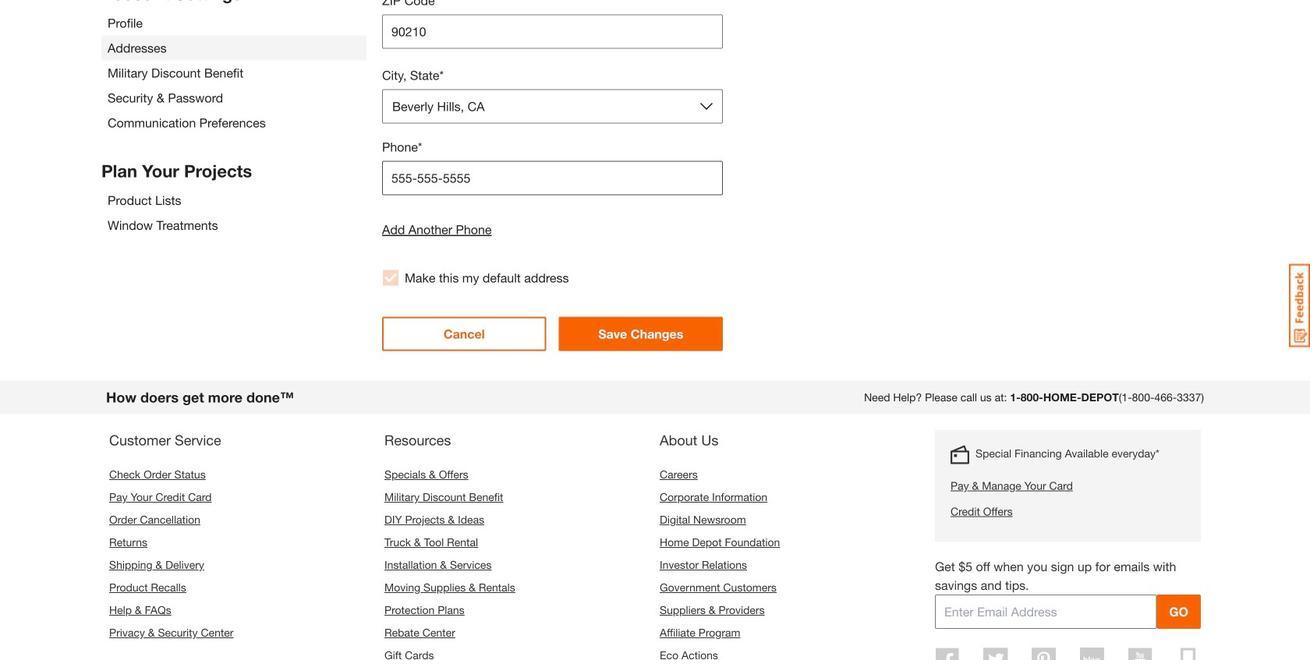 Task type: describe. For each thing, give the bounding box(es) containing it.
Enter Email Address text field
[[936, 595, 1157, 630]]

XXX-XXX-XXXX text field
[[382, 161, 723, 195]]

home depot blog image
[[1080, 648, 1105, 661]]

home depot mobile apps image
[[1181, 648, 1197, 661]]

feedback link image
[[1290, 264, 1311, 348]]

home depot on youtube image
[[1129, 648, 1153, 661]]



Task type: locate. For each thing, give the bounding box(es) containing it.
home depot on pinterest image
[[1032, 648, 1057, 661]]

home depot on twitter image
[[984, 648, 1008, 661]]

None text field
[[382, 14, 723, 49]]

home depot on facebook image
[[936, 648, 960, 661]]

None button
[[382, 89, 723, 124]]



Task type: vqa. For each thing, say whether or not it's contained in the screenshot.
home depot mobile apps image
yes



